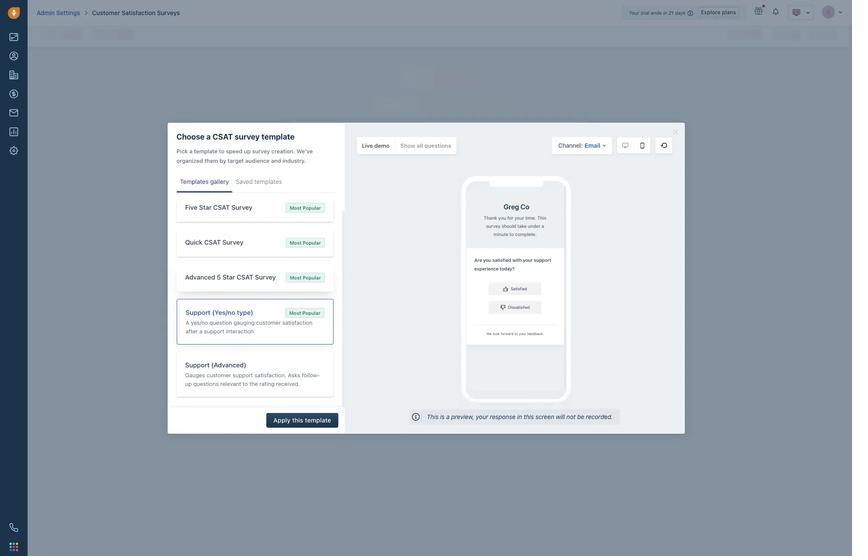 Task type: locate. For each thing, give the bounding box(es) containing it.
this right apply
[[292, 417, 304, 424]]

up
[[244, 148, 251, 155], [185, 381, 192, 388]]

by
[[220, 157, 226, 164]]

survey
[[235, 132, 260, 141], [252, 148, 270, 155]]

to
[[219, 148, 225, 155], [243, 381, 248, 388]]

questions right all
[[425, 142, 452, 149]]

csat right '5'
[[237, 273, 254, 281]]

support up gauges
[[185, 361, 210, 369]]

1 vertical spatial support
[[185, 361, 210, 369]]

csat down "gallery"
[[213, 203, 230, 211]]

we've
[[297, 148, 313, 155]]

star right five
[[199, 203, 212, 211]]

this left screen
[[524, 413, 534, 421]]

0 horizontal spatial support
[[204, 328, 225, 335]]

support up the
[[233, 372, 253, 379]]

audience
[[246, 157, 270, 164]]

screen
[[536, 413, 555, 421]]

target
[[228, 157, 244, 164]]

survey
[[232, 203, 253, 211], [223, 238, 244, 246], [255, 273, 276, 281]]

demo
[[375, 142, 390, 149]]

tab list
[[177, 174, 336, 193]]

the
[[250, 381, 258, 388]]

yes/no
[[191, 319, 208, 326]]

1 vertical spatial questions
[[193, 381, 219, 388]]

1 horizontal spatial questions
[[425, 142, 452, 149]]

in left 21 on the top of the page
[[664, 10, 668, 16]]

1 horizontal spatial template
[[262, 132, 295, 141]]

1 horizontal spatial customer
[[256, 319, 281, 326]]

apply this template
[[274, 417, 332, 424]]

1 horizontal spatial support
[[233, 372, 253, 379]]

1 vertical spatial star
[[223, 273, 235, 281]]

channel:
[[559, 142, 583, 149]]

is
[[441, 413, 445, 421]]

to inside support (advanced) gauges customer support satisfaction. asks follow- up questions relevant to the rating received.
[[243, 381, 248, 388]]

a down yes/no
[[200, 328, 203, 335]]

your trial ends in 21 days
[[630, 10, 686, 16]]

0 horizontal spatial star
[[199, 203, 212, 211]]

support inside support (advanced) gauges customer support satisfaction. asks follow- up questions relevant to the rating received.
[[185, 361, 210, 369]]

in right response
[[518, 413, 523, 421]]

customer right gauging
[[256, 319, 281, 326]]

support
[[204, 328, 225, 335], [233, 372, 253, 379]]

up inside pick a template to speed up survey creation. we've organized them by target audience and industry.
[[244, 148, 251, 155]]

0 vertical spatial survey
[[235, 132, 260, 141]]

and
[[271, 157, 281, 164]]

ic_info_icon image
[[688, 9, 694, 17]]

industry.
[[283, 157, 306, 164]]

customer inside support (yes/no type) a yes/no question gauging customer satisfaction after a support interaction
[[256, 319, 281, 326]]

plans
[[723, 9, 737, 15]]

5
[[217, 273, 221, 281]]

star
[[199, 203, 212, 211], [223, 273, 235, 281]]

after
[[186, 328, 198, 335]]

support up yes/no
[[186, 309, 211, 316]]

support (yes/no type) a yes/no question gauging customer satisfaction after a support interaction
[[186, 309, 313, 335]]

most popular for five star csat survey
[[290, 205, 321, 211]]

be
[[578, 413, 585, 421]]

1 vertical spatial template
[[194, 148, 218, 155]]

0 horizontal spatial up
[[185, 381, 192, 388]]

most
[[290, 205, 302, 211], [290, 240, 302, 246], [290, 275, 302, 281], [290, 310, 301, 316]]

csat
[[213, 132, 233, 141], [213, 203, 230, 211], [204, 238, 221, 246], [237, 273, 254, 281]]

support down question
[[204, 328, 225, 335]]

a right pick
[[189, 148, 193, 155]]

saved templates
[[236, 178, 282, 185]]

0 horizontal spatial questions
[[193, 381, 219, 388]]

0 vertical spatial up
[[244, 148, 251, 155]]

in
[[664, 10, 668, 16], [518, 413, 523, 421]]

0 vertical spatial in
[[664, 10, 668, 16]]

five
[[185, 203, 198, 211]]

2 horizontal spatial template
[[305, 417, 332, 424]]

survey up 'audience'
[[252, 148, 270, 155]]

template up them
[[194, 148, 218, 155]]

support
[[186, 309, 211, 316], [185, 361, 210, 369]]

1 horizontal spatial up
[[244, 148, 251, 155]]

popular
[[303, 205, 321, 211], [303, 240, 321, 246], [303, 275, 321, 281], [303, 310, 321, 316]]

1 vertical spatial survey
[[252, 148, 270, 155]]

type)
[[237, 309, 253, 316]]

0 vertical spatial customer
[[256, 319, 281, 326]]

support inside support (yes/no type) a yes/no question gauging customer satisfaction after a support interaction
[[186, 309, 211, 316]]

template up creation.
[[262, 132, 295, 141]]

to up by
[[219, 148, 225, 155]]

0 vertical spatial to
[[219, 148, 225, 155]]

questions
[[425, 142, 452, 149], [193, 381, 219, 388]]

0 vertical spatial support
[[204, 328, 225, 335]]

ends
[[651, 10, 662, 16]]

admin settings
[[37, 9, 80, 16]]

0 vertical spatial star
[[199, 203, 212, 211]]

1 vertical spatial in
[[518, 413, 523, 421]]

0 vertical spatial support
[[186, 309, 211, 316]]

live demo
[[362, 142, 390, 149]]

most popular
[[290, 205, 321, 211], [290, 240, 321, 246], [290, 275, 321, 281], [290, 310, 321, 316]]

customer down (advanced)
[[207, 372, 231, 379]]

received.
[[276, 381, 300, 388]]

popular for advanced 5 star csat survey
[[303, 275, 321, 281]]

0 horizontal spatial this
[[292, 417, 304, 424]]

popular for quick csat survey
[[303, 240, 321, 246]]

survey inside pick a template to speed up survey creation. we've organized them by target audience and industry.
[[252, 148, 270, 155]]

follow-
[[302, 372, 320, 379]]

(yes/no
[[212, 309, 236, 316]]

1 vertical spatial to
[[243, 381, 248, 388]]

trial
[[641, 10, 650, 16]]

star right '5'
[[223, 273, 235, 281]]

1 vertical spatial customer
[[207, 372, 231, 379]]

this
[[427, 413, 439, 421]]

most popular for quick csat survey
[[290, 240, 321, 246]]

a
[[186, 319, 189, 326]]

a right is in the bottom right of the page
[[447, 413, 450, 421]]

all
[[417, 142, 423, 149]]

questions down gauges
[[193, 381, 219, 388]]

0 horizontal spatial to
[[219, 148, 225, 155]]

apply
[[274, 417, 291, 424]]

email
[[585, 142, 601, 149]]

preview,
[[452, 413, 475, 421]]

to left the
[[243, 381, 248, 388]]

phone element
[[5, 520, 22, 537]]

freshworks switcher image
[[9, 543, 18, 552]]

customer
[[256, 319, 281, 326], [207, 372, 231, 379]]

creation.
[[272, 148, 295, 155]]

up inside support (advanced) gauges customer support satisfaction. asks follow- up questions relevant to the rating received.
[[185, 381, 192, 388]]

will
[[556, 413, 565, 421]]

quick csat survey
[[185, 238, 244, 246]]

template inside button
[[305, 417, 332, 424]]

gallery
[[210, 178, 229, 185]]

customer inside support (advanced) gauges customer support satisfaction. asks follow- up questions relevant to the rating received.
[[207, 372, 231, 379]]

1 horizontal spatial to
[[243, 381, 248, 388]]

0 horizontal spatial customer
[[207, 372, 231, 379]]

advanced
[[185, 273, 215, 281]]

1 vertical spatial support
[[233, 372, 253, 379]]

survey up pick a template to speed up survey creation. we've organized them by target audience and industry.
[[235, 132, 260, 141]]

support (advanced) gauges customer support satisfaction. asks follow- up questions relevant to the rating received.
[[185, 361, 320, 388]]

1 horizontal spatial in
[[664, 10, 668, 16]]

template inside pick a template to speed up survey creation. we've organized them by target audience and industry.
[[194, 148, 218, 155]]

2 vertical spatial template
[[305, 417, 332, 424]]

show
[[401, 142, 416, 149]]

phone image
[[9, 524, 18, 533]]

explore plans
[[702, 9, 737, 15]]

up right speed
[[244, 148, 251, 155]]

0 vertical spatial questions
[[425, 142, 452, 149]]

support for (advanced)
[[185, 361, 210, 369]]

21
[[669, 10, 674, 16]]

this inside apply this template button
[[292, 417, 304, 424]]

template
[[262, 132, 295, 141], [194, 148, 218, 155], [305, 417, 332, 424]]

gauges
[[185, 372, 205, 379]]

up down gauges
[[185, 381, 192, 388]]

surveys
[[157, 9, 180, 16]]

this
[[524, 413, 534, 421], [292, 417, 304, 424]]

customer satisfaction surveys
[[92, 9, 180, 16]]

show all questions
[[401, 142, 452, 149]]

popular for five star csat survey
[[303, 205, 321, 211]]

0 horizontal spatial template
[[194, 148, 218, 155]]

1 vertical spatial up
[[185, 381, 192, 388]]

to inside pick a template to speed up survey creation. we've organized them by target audience and industry.
[[219, 148, 225, 155]]

template right apply
[[305, 417, 332, 424]]

a inside support (yes/no type) a yes/no question gauging customer satisfaction after a support interaction
[[200, 328, 203, 335]]



Task type: describe. For each thing, give the bounding box(es) containing it.
most for quick csat survey
[[290, 240, 302, 246]]

csat up speed
[[213, 132, 233, 141]]

1 horizontal spatial this
[[524, 413, 534, 421]]

customer
[[92, 9, 120, 16]]

days
[[676, 10, 686, 16]]

response
[[490, 413, 516, 421]]

template for apply this template
[[305, 417, 332, 424]]

relevant
[[220, 381, 241, 388]]

tab list containing templates gallery
[[177, 174, 336, 193]]

satisfaction
[[283, 319, 313, 326]]

this is a preview, your response in this screen will not be recorded.
[[427, 413, 613, 421]]

questions inside support (advanced) gauges customer support satisfaction. asks follow- up questions relevant to the rating received.
[[193, 381, 219, 388]]

2 vertical spatial survey
[[255, 273, 276, 281]]

interaction
[[226, 328, 254, 335]]

speed
[[226, 148, 243, 155]]

most for five star csat survey
[[290, 205, 302, 211]]

1 vertical spatial survey
[[223, 238, 244, 246]]

admin settings link
[[37, 9, 80, 17]]

settings
[[56, 9, 80, 16]]

your
[[476, 413, 489, 421]]

choose
[[177, 132, 205, 141]]

support inside support (advanced) gauges customer support satisfaction. asks follow- up questions relevant to the rating received.
[[233, 372, 253, 379]]

pick a template to speed up survey creation. we've organized them by target audience and industry.
[[177, 148, 313, 164]]

1 horizontal spatial star
[[223, 273, 235, 281]]

live
[[362, 142, 373, 149]]

templates
[[180, 178, 209, 185]]

five star csat survey
[[185, 203, 253, 211]]

question
[[210, 319, 232, 326]]

csat right quick
[[204, 238, 221, 246]]

recorded.
[[586, 413, 613, 421]]

satisfaction
[[122, 9, 156, 16]]

asks
[[288, 372, 301, 379]]

(advanced)
[[211, 361, 246, 369]]

organized
[[177, 157, 203, 164]]

them
[[205, 157, 218, 164]]

0 horizontal spatial in
[[518, 413, 523, 421]]

templates gallery
[[180, 178, 229, 185]]

not
[[567, 413, 576, 421]]

quick
[[185, 238, 203, 246]]

most popular for advanced 5 star csat survey
[[290, 275, 321, 281]]

pick
[[177, 148, 188, 155]]

0 vertical spatial template
[[262, 132, 295, 141]]

explore
[[702, 9, 721, 15]]

0 vertical spatial survey
[[232, 203, 253, 211]]

advanced 5 star csat survey
[[185, 273, 276, 281]]

choose a csat survey template
[[177, 132, 295, 141]]

rating
[[260, 381, 275, 388]]

apply this template button
[[267, 413, 338, 428]]

your
[[630, 10, 640, 16]]

support inside support (yes/no type) a yes/no question gauging customer satisfaction after a support interaction
[[204, 328, 225, 335]]

most for advanced 5 star csat survey
[[290, 275, 302, 281]]

a right choose
[[207, 132, 211, 141]]

explore plans button
[[699, 7, 740, 18]]

support for (yes/no
[[186, 309, 211, 316]]

templates
[[255, 178, 282, 185]]

template for pick a template to speed up survey creation. we've organized them by target audience and industry.
[[194, 148, 218, 155]]

saved
[[236, 178, 253, 185]]

a inside pick a template to speed up survey creation. we've organized them by target audience and industry.
[[189, 148, 193, 155]]

admin
[[37, 9, 55, 16]]

satisfaction.
[[255, 372, 287, 379]]

gauging
[[234, 319, 255, 326]]



Task type: vqa. For each thing, say whether or not it's contained in the screenshot.
WILL
yes



